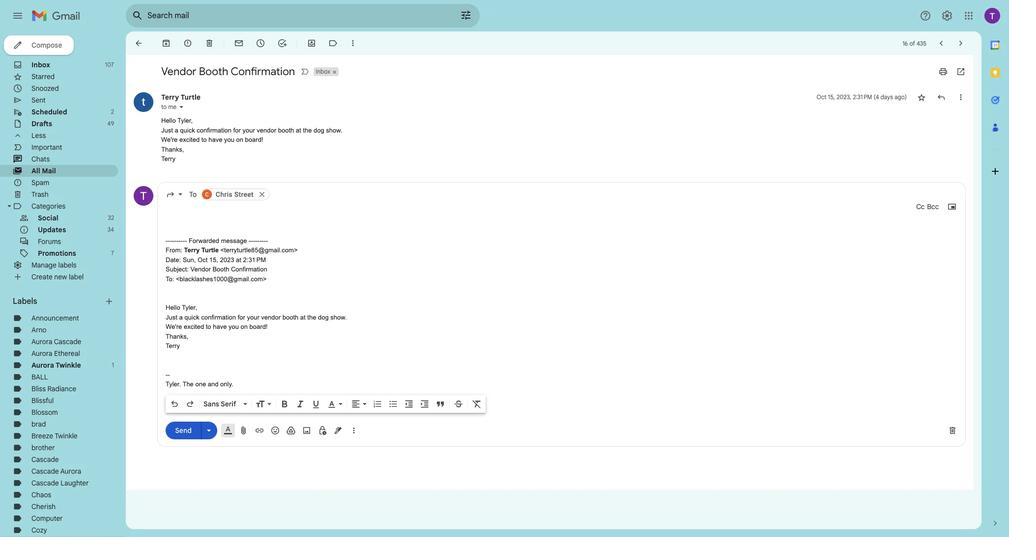 Task type: describe. For each thing, give the bounding box(es) containing it.
insert files using drive image
[[286, 426, 296, 436]]

radiance
[[47, 385, 76, 394]]

laughter
[[61, 479, 89, 488]]

categories
[[31, 202, 66, 211]]

aurora ethereal link
[[31, 349, 80, 358]]

forums link
[[38, 237, 61, 246]]

labels heading
[[13, 297, 104, 307]]

your inside message body text box
[[247, 314, 259, 321]]

bold ‪(⌘b)‬ image
[[280, 399, 290, 409]]

vendor booth confirmation
[[161, 65, 295, 78]]

categories link
[[31, 202, 66, 211]]

labels
[[13, 297, 37, 307]]

---------- forwarded message --------- from: terry turtle <terryturtle85@gmail.com> date: sun, oct 15, 2023 at 2:31 pm subject: vendor booth confirmation to:  <blacklashes1000@gmail.com>
[[166, 237, 298, 283]]

cozy link
[[31, 526, 47, 535]]

cascade laughter link
[[31, 479, 89, 488]]

serif
[[221, 400, 236, 409]]

Not starred checkbox
[[917, 92, 927, 102]]

starred link
[[31, 72, 55, 81]]

computer link
[[31, 515, 63, 523]]

a inside text box
[[179, 314, 183, 321]]

trash link
[[31, 190, 49, 199]]

spam link
[[31, 178, 49, 187]]

aurora for aurora twinkle
[[31, 361, 54, 370]]

from:
[[166, 247, 182, 254]]

1 vertical spatial to
[[201, 136, 207, 144]]

spam
[[31, 178, 49, 187]]

ball
[[31, 373, 48, 382]]

archive image
[[161, 38, 171, 48]]

computer
[[31, 515, 63, 523]]

0 vertical spatial dog
[[314, 127, 324, 134]]

cc bcc
[[916, 202, 939, 211]]

bliss radiance link
[[31, 385, 76, 394]]

0 vertical spatial board!
[[245, 136, 263, 144]]

cascade for cascade link
[[31, 456, 59, 465]]

0 vertical spatial confirmation
[[197, 127, 232, 134]]

brother link
[[31, 444, 55, 453]]

indent more ‪(⌘])‬ image
[[420, 399, 430, 409]]

drafts link
[[31, 119, 52, 128]]

brad
[[31, 420, 46, 429]]

aurora twinkle link
[[31, 361, 81, 370]]

blissful
[[31, 397, 54, 406]]

oct 15, 2023, 2:31 pm (4 days ago) cell
[[817, 92, 907, 102]]

the
[[183, 381, 194, 388]]

bliss radiance
[[31, 385, 76, 394]]

cascade aurora link
[[31, 467, 81, 476]]

bcc link
[[927, 202, 939, 212]]

2 vertical spatial at
[[300, 314, 306, 321]]

0 vertical spatial your
[[243, 127, 255, 134]]

compose
[[31, 41, 62, 50]]

2023
[[220, 256, 234, 264]]

labels navigation
[[0, 31, 126, 538]]

0 horizontal spatial turtle
[[181, 93, 201, 102]]

starred
[[31, 72, 55, 81]]

quote ‪(⌘⇧9)‬ image
[[436, 399, 445, 409]]

cascade for cascade aurora
[[31, 467, 59, 476]]

107
[[105, 61, 114, 68]]

16
[[903, 40, 908, 47]]

insert photo image
[[302, 426, 312, 436]]

sans
[[204, 400, 219, 409]]

more image
[[348, 38, 358, 48]]

inbox link
[[31, 60, 50, 69]]

booth inside message body text box
[[283, 314, 298, 321]]

0 vertical spatial booth
[[278, 127, 294, 134]]

board! inside message body text box
[[250, 323, 268, 331]]

aurora up 'laughter'
[[60, 467, 81, 476]]

create
[[31, 273, 52, 282]]

quick inside message body text box
[[184, 314, 199, 321]]

ball link
[[31, 373, 48, 382]]

gmail image
[[31, 6, 85, 26]]

to:
[[166, 276, 174, 283]]

(4
[[874, 93, 879, 101]]

only.
[[220, 381, 233, 388]]

new
[[54, 273, 67, 282]]

older image
[[956, 38, 966, 48]]

0 vertical spatial vendor
[[161, 65, 196, 78]]

aurora for aurora cascade
[[31, 338, 52, 347]]

0 vertical spatial to
[[161, 103, 167, 111]]

show. inside message body text box
[[330, 314, 347, 321]]

34
[[107, 226, 114, 233]]

you inside message body text box
[[229, 323, 239, 331]]

forwarded
[[189, 237, 219, 245]]

we're inside message body text box
[[166, 323, 182, 331]]

terry up tyler.
[[166, 343, 180, 350]]

message
[[221, 237, 247, 245]]

0 vertical spatial for
[[233, 127, 241, 134]]

date:
[[166, 256, 181, 264]]

me
[[168, 103, 176, 111]]

aurora cascade
[[31, 338, 81, 347]]

cascade for cascade laughter
[[31, 479, 59, 488]]

important link
[[31, 143, 62, 152]]

less button
[[0, 130, 118, 142]]

0 vertical spatial just
[[161, 127, 173, 134]]

sent link
[[31, 96, 46, 105]]

inbox button
[[314, 67, 331, 76]]

redo ‪(⌘y)‬ image
[[185, 399, 195, 409]]

report spam image
[[183, 38, 193, 48]]

search mail image
[[129, 7, 146, 25]]

bcc
[[927, 202, 939, 211]]

sent
[[31, 96, 46, 105]]

mark as unread image
[[234, 38, 244, 48]]

0 vertical spatial hello tyler, just a quick confirmation for your vendor booth at the dog show. we're excited to have you on board! thanks, terry
[[161, 117, 342, 163]]

bulleted list ‪(⌘⇧8)‬ image
[[388, 399, 398, 409]]

of
[[910, 40, 915, 47]]

15, inside cell
[[828, 93, 835, 101]]

bliss
[[31, 385, 46, 394]]

tyler.
[[166, 381, 181, 388]]

-- tyler. the one and only.
[[166, 371, 233, 388]]

aurora ethereal
[[31, 349, 80, 358]]

2023,
[[837, 93, 851, 101]]

promotions
[[38, 249, 76, 258]]

Message Body text field
[[166, 217, 958, 390]]

turtle inside ---------- forwarded message --------- from: terry turtle <terryturtle85@gmail.com> date: sun, oct 15, 2023 at 2:31 pm subject: vendor booth confirmation to:  <blacklashes1000@gmail.com>
[[201, 247, 219, 254]]

inbox for inbox link
[[31, 60, 50, 69]]

cherish
[[31, 503, 56, 512]]

type of response image
[[166, 189, 175, 199]]

inbox for inbox button
[[316, 68, 330, 75]]

remove formatting ‪(⌘\)‬ image
[[472, 399, 482, 409]]

create new label link
[[31, 273, 84, 282]]

0 vertical spatial excited
[[179, 136, 200, 144]]

undo ‪(⌘z)‬ image
[[170, 399, 179, 409]]

0 vertical spatial the
[[303, 127, 312, 134]]

chats link
[[31, 155, 50, 164]]

435
[[917, 40, 927, 47]]

move to inbox image
[[307, 38, 317, 48]]

italic ‪(⌘i)‬ image
[[295, 399, 305, 409]]

manage labels link
[[31, 261, 77, 270]]

terry inside ---------- forwarded message --------- from: terry turtle <terryturtle85@gmail.com> date: sun, oct 15, 2023 at 2:31 pm subject: vendor booth confirmation to:  <blacklashes1000@gmail.com>
[[184, 247, 200, 254]]



Task type: vqa. For each thing, say whether or not it's contained in the screenshot.
right NEW MESSAGE
no



Task type: locate. For each thing, give the bounding box(es) containing it.
back to all mail image
[[134, 38, 144, 48]]

inbox inside button
[[316, 68, 330, 75]]

toggle confidential mode image
[[318, 426, 327, 436]]

2
[[111, 108, 114, 116]]

0 vertical spatial a
[[175, 127, 178, 134]]

0 vertical spatial 2:31 pm
[[853, 93, 872, 101]]

blossom link
[[31, 408, 58, 417]]

terry up "sun,"
[[184, 247, 200, 254]]

thanks, up tyler.
[[166, 333, 188, 340]]

confirmation down <blacklashes1000@gmail.com>
[[201, 314, 236, 321]]

indent less ‪(⌘[)‬ image
[[404, 399, 414, 409]]

just
[[161, 127, 173, 134], [166, 314, 177, 321]]

cascade aurora
[[31, 467, 81, 476]]

0 vertical spatial confirmation
[[231, 65, 295, 78]]

thanks, down me
[[161, 146, 184, 153]]

1 vertical spatial vendor
[[261, 314, 281, 321]]

thanks,
[[161, 146, 184, 153], [166, 333, 188, 340]]

1 vertical spatial twinkle
[[55, 432, 77, 441]]

booth
[[199, 65, 228, 78], [213, 266, 229, 273]]

sans serif option
[[202, 399, 241, 409]]

0 vertical spatial oct
[[817, 93, 827, 101]]

forums
[[38, 237, 61, 246]]

1 vertical spatial hello tyler, just a quick confirmation for your vendor booth at the dog show. we're excited to have you on board! thanks, terry
[[166, 304, 347, 350]]

2:31 pm left (4
[[853, 93, 872, 101]]

confirmation inside ---------- forwarded message --------- from: terry turtle <terryturtle85@gmail.com> date: sun, oct 15, 2023 at 2:31 pm subject: vendor booth confirmation to:  <blacklashes1000@gmail.com>
[[231, 266, 267, 273]]

tab list
[[982, 31, 1009, 502]]

chris street
[[216, 190, 254, 198]]

1 vertical spatial at
[[236, 256, 241, 264]]

booth up <blacklashes1000@gmail.com>
[[213, 266, 229, 273]]

1 vertical spatial excited
[[184, 323, 204, 331]]

1 horizontal spatial inbox
[[316, 68, 330, 75]]

support image
[[920, 10, 931, 22]]

0 vertical spatial quick
[[180, 127, 195, 134]]

confirmation down snooze icon
[[231, 65, 295, 78]]

tyler,
[[177, 117, 193, 124], [182, 304, 197, 312]]

main menu image
[[12, 10, 24, 22]]

1 vertical spatial the
[[307, 314, 316, 321]]

0 vertical spatial we're
[[161, 136, 178, 144]]

aurora
[[31, 338, 52, 347], [31, 349, 52, 358], [31, 361, 54, 370], [60, 467, 81, 476]]

snoozed link
[[31, 84, 59, 93]]

press delete to remove this chip image
[[258, 190, 266, 199]]

confirmation down <terryturtle85@gmail.com>
[[231, 266, 267, 273]]

chaos link
[[31, 491, 51, 500]]

1 vertical spatial 15,
[[209, 256, 218, 264]]

aurora up ball
[[31, 361, 54, 370]]

breeze
[[31, 432, 53, 441]]

1 vertical spatial confirmation
[[231, 266, 267, 273]]

terry up 'type of response' image on the left top of the page
[[161, 155, 175, 163]]

inbox down labels icon
[[316, 68, 330, 75]]

oct left "2023,"
[[817, 93, 827, 101]]

manage
[[31, 261, 57, 270]]

add to tasks image
[[277, 38, 287, 48]]

1 horizontal spatial a
[[179, 314, 183, 321]]

social link
[[38, 214, 58, 223]]

hello inside message body text box
[[166, 304, 180, 312]]

you
[[224, 136, 234, 144], [229, 323, 239, 331]]

hello down to me
[[161, 117, 176, 124]]

at inside ---------- forwarded message --------- from: terry turtle <terryturtle85@gmail.com> date: sun, oct 15, 2023 at 2:31 pm subject: vendor booth confirmation to:  <blacklashes1000@gmail.com>
[[236, 256, 241, 264]]

a down subject:
[[179, 314, 183, 321]]

twinkle
[[56, 361, 81, 370], [55, 432, 77, 441]]

dog
[[314, 127, 324, 134], [318, 314, 329, 321]]

0 vertical spatial thanks,
[[161, 146, 184, 153]]

0 vertical spatial at
[[296, 127, 301, 134]]

1 vertical spatial booth
[[213, 266, 229, 273]]

dog inside message body text box
[[318, 314, 329, 321]]

1 vertical spatial confirmation
[[201, 314, 236, 321]]

board!
[[245, 136, 263, 144], [250, 323, 268, 331]]

press delete to remove this chip element
[[258, 190, 266, 199]]

newer image
[[936, 38, 946, 48]]

confirmation
[[231, 65, 295, 78], [231, 266, 267, 273]]

thanks, inside message body text box
[[166, 333, 188, 340]]

tyler, down subject:
[[182, 304, 197, 312]]

2 vertical spatial to
[[206, 323, 211, 331]]

oct inside ---------- forwarded message --------- from: terry turtle <terryturtle85@gmail.com> date: sun, oct 15, 2023 at 2:31 pm subject: vendor booth confirmation to:  <blacklashes1000@gmail.com>
[[198, 256, 208, 264]]

drafts
[[31, 119, 52, 128]]

cozy
[[31, 526, 47, 535]]

terry up to me
[[161, 93, 179, 102]]

2:31 pm inside ---------- forwarded message --------- from: terry turtle <terryturtle85@gmail.com> date: sun, oct 15, 2023 at 2:31 pm subject: vendor booth confirmation to:  <blacklashes1000@gmail.com>
[[243, 256, 266, 264]]

we're down to me
[[161, 136, 178, 144]]

0 vertical spatial vendor
[[257, 127, 276, 134]]

sans serif
[[204, 400, 236, 409]]

numbered list ‪(⌘⇧7)‬ image
[[373, 399, 382, 409]]

1 vertical spatial show.
[[330, 314, 347, 321]]

social
[[38, 214, 58, 223]]

0 horizontal spatial 15,
[[209, 256, 218, 264]]

twinkle down ethereal
[[56, 361, 81, 370]]

cascade up chaos
[[31, 479, 59, 488]]

0 vertical spatial twinkle
[[56, 361, 81, 370]]

0 horizontal spatial oct
[[198, 256, 208, 264]]

tyler, inside message body text box
[[182, 304, 197, 312]]

chris
[[216, 190, 232, 198]]

0 vertical spatial on
[[236, 136, 243, 144]]

1 horizontal spatial turtle
[[201, 247, 219, 254]]

32
[[108, 214, 114, 222]]

0 horizontal spatial inbox
[[31, 60, 50, 69]]

snoozed
[[31, 84, 59, 93]]

None search field
[[126, 4, 480, 28]]

attach files image
[[239, 426, 249, 436]]

updates
[[38, 226, 66, 234]]

1 vertical spatial dog
[[318, 314, 329, 321]]

aurora cascade link
[[31, 338, 81, 347]]

more send options image
[[204, 426, 214, 436]]

compose button
[[4, 35, 74, 55]]

booth inside ---------- forwarded message --------- from: terry turtle <terryturtle85@gmail.com> date: sun, oct 15, 2023 at 2:31 pm subject: vendor booth confirmation to:  <blacklashes1000@gmail.com>
[[213, 266, 229, 273]]

confirmation down terry turtle
[[197, 127, 232, 134]]

0 vertical spatial show.
[[326, 127, 342, 134]]

quick down show details image
[[180, 127, 195, 134]]

send
[[175, 427, 192, 436]]

1 vertical spatial hello
[[166, 304, 180, 312]]

insert link ‪(⌘k)‬ image
[[255, 426, 264, 436]]

inbox inside labels navigation
[[31, 60, 50, 69]]

we're
[[161, 136, 178, 144], [166, 323, 182, 331]]

street
[[234, 190, 254, 198]]

vendor inside ---------- forwarded message --------- from: terry turtle <terryturtle85@gmail.com> date: sun, oct 15, 2023 at 2:31 pm subject: vendor booth confirmation to:  <blacklashes1000@gmail.com>
[[191, 266, 211, 273]]

tyler, down show details image
[[177, 117, 193, 124]]

insert signature image
[[333, 426, 343, 436]]

to
[[189, 190, 197, 199]]

1 horizontal spatial 15,
[[828, 93, 835, 101]]

1 vertical spatial tyler,
[[182, 304, 197, 312]]

trash
[[31, 190, 49, 199]]

the inside message body text box
[[307, 314, 316, 321]]

insert emoji ‪(⌘⇧2)‬ image
[[270, 426, 280, 436]]

vendor down "sun,"
[[191, 266, 211, 273]]

terry
[[161, 93, 179, 102], [161, 155, 175, 163], [184, 247, 200, 254], [166, 343, 180, 350]]

vendor up terry turtle
[[161, 65, 196, 78]]

labels
[[58, 261, 77, 270]]

0 horizontal spatial a
[[175, 127, 178, 134]]

not starred image
[[917, 92, 927, 102]]

1 vertical spatial your
[[247, 314, 259, 321]]

label
[[69, 273, 84, 282]]

1 vertical spatial for
[[238, 314, 245, 321]]

blissful link
[[31, 397, 54, 406]]

delete image
[[204, 38, 214, 48]]

show details image
[[178, 104, 184, 110]]

strikethrough ‪(⌘⇧x)‬ image
[[454, 399, 464, 409]]

1 vertical spatial turtle
[[201, 247, 219, 254]]

all mail link
[[31, 167, 56, 175]]

ethereal
[[54, 349, 80, 358]]

snooze image
[[256, 38, 265, 48]]

15, left "2023,"
[[828, 93, 835, 101]]

vendor inside message body text box
[[261, 314, 281, 321]]

1 horizontal spatial oct
[[817, 93, 827, 101]]

1 vertical spatial you
[[229, 323, 239, 331]]

aurora down "arno" link at bottom
[[31, 338, 52, 347]]

turtle
[[181, 93, 201, 102], [201, 247, 219, 254]]

mail
[[42, 167, 56, 175]]

twinkle for aurora twinkle
[[56, 361, 81, 370]]

confirmation inside message body text box
[[201, 314, 236, 321]]

inbox
[[31, 60, 50, 69], [316, 68, 330, 75]]

arno
[[31, 326, 46, 335]]

1 vertical spatial 2:31 pm
[[243, 256, 266, 264]]

brother
[[31, 444, 55, 453]]

chats
[[31, 155, 50, 164]]

2:31 pm down <terryturtle85@gmail.com>
[[243, 256, 266, 264]]

scheduled link
[[31, 108, 67, 116]]

have inside message body text box
[[213, 323, 227, 331]]

1 horizontal spatial 2:31 pm
[[853, 93, 872, 101]]

2:31 pm inside cell
[[853, 93, 872, 101]]

1 vertical spatial a
[[179, 314, 183, 321]]

7
[[111, 250, 114, 257]]

hello down to:
[[166, 304, 180, 312]]

aurora for aurora ethereal
[[31, 349, 52, 358]]

more options image
[[351, 426, 357, 436]]

1 vertical spatial have
[[213, 323, 227, 331]]

terry turtle
[[161, 93, 201, 102]]

a down me
[[175, 127, 178, 134]]

discard draft ‪(⌘⇧d)‬ image
[[948, 426, 958, 436]]

to inside message body text box
[[206, 323, 211, 331]]

advanced search options image
[[456, 5, 476, 25]]

on inside message body text box
[[241, 323, 248, 331]]

1
[[112, 362, 114, 369]]

excited inside message body text box
[[184, 323, 204, 331]]

announcement link
[[31, 314, 79, 323]]

cascade down the brother
[[31, 456, 59, 465]]

have
[[209, 136, 222, 144], [213, 323, 227, 331]]

0 vertical spatial booth
[[199, 65, 228, 78]]

formatting options toolbar
[[166, 395, 486, 413]]

breeze twinkle link
[[31, 432, 77, 441]]

hello tyler, just a quick confirmation for your vendor booth at the dog show. we're excited to have you on board! thanks, terry inside message body text box
[[166, 304, 347, 350]]

0 vertical spatial 15,
[[828, 93, 835, 101]]

just down to me
[[161, 127, 173, 134]]

0 vertical spatial turtle
[[181, 93, 201, 102]]

subject:
[[166, 266, 189, 273]]

cherish link
[[31, 503, 56, 512]]

booth down delete image
[[199, 65, 228, 78]]

1 vertical spatial thanks,
[[166, 333, 188, 340]]

Search mail text field
[[147, 11, 433, 21]]

1 vertical spatial quick
[[184, 314, 199, 321]]

quick down <blacklashes1000@gmail.com>
[[184, 314, 199, 321]]

1 vertical spatial vendor
[[191, 266, 211, 273]]

15, inside ---------- forwarded message --------- from: terry turtle <terryturtle85@gmail.com> date: sun, oct 15, 2023 at 2:31 pm subject: vendor booth confirmation to:  <blacklashes1000@gmail.com>
[[209, 256, 218, 264]]

0 vertical spatial have
[[209, 136, 222, 144]]

send button
[[166, 422, 201, 440]]

hello tyler, just a quick confirmation for your vendor booth at the dog show. we're excited to have you on board! thanks, terry
[[161, 117, 342, 163], [166, 304, 347, 350]]

15, left 2023
[[209, 256, 218, 264]]

1 vertical spatial on
[[241, 323, 248, 331]]

to me
[[161, 103, 176, 111]]

1 confirmation from the top
[[231, 65, 295, 78]]

updates link
[[38, 226, 66, 234]]

your
[[243, 127, 255, 134], [247, 314, 259, 321]]

all
[[31, 167, 40, 175]]

0 vertical spatial hello
[[161, 117, 176, 124]]

blossom
[[31, 408, 58, 417]]

1 vertical spatial booth
[[283, 314, 298, 321]]

we're down to:
[[166, 323, 182, 331]]

oct right "sun,"
[[198, 256, 208, 264]]

one
[[195, 381, 206, 388]]

aurora twinkle
[[31, 361, 81, 370]]

1 vertical spatial just
[[166, 314, 177, 321]]

ago)
[[895, 93, 907, 101]]

brad link
[[31, 420, 46, 429]]

2 confirmation from the top
[[231, 266, 267, 273]]

turtle up show details image
[[181, 93, 201, 102]]

1 vertical spatial oct
[[198, 256, 208, 264]]

for inside message body text box
[[238, 314, 245, 321]]

<terryturtle85@gmail.com>
[[220, 247, 298, 254]]

aurora up aurora twinkle
[[31, 349, 52, 358]]

cascade link
[[31, 456, 59, 465]]

all mail
[[31, 167, 56, 175]]

0 horizontal spatial 2:31 pm
[[243, 256, 266, 264]]

1 vertical spatial board!
[[250, 323, 268, 331]]

cascade up ethereal
[[54, 338, 81, 347]]

inbox up the starred link at the top of page
[[31, 60, 50, 69]]

sun,
[[183, 256, 196, 264]]

oct
[[817, 93, 827, 101], [198, 256, 208, 264]]

underline ‪(⌘u)‬ image
[[311, 400, 321, 410]]

vendor
[[257, 127, 276, 134], [261, 314, 281, 321]]

49
[[107, 120, 114, 127]]

0 vertical spatial you
[[224, 136, 234, 144]]

0 vertical spatial tyler,
[[177, 117, 193, 124]]

twinkle right 'breeze'
[[55, 432, 77, 441]]

settings image
[[941, 10, 953, 22]]

oct inside cell
[[817, 93, 827, 101]]

cascade down cascade link
[[31, 467, 59, 476]]

confirmation
[[197, 127, 232, 134], [201, 314, 236, 321]]

twinkle for breeze twinkle
[[55, 432, 77, 441]]

at
[[296, 127, 301, 134], [236, 256, 241, 264], [300, 314, 306, 321]]

labels image
[[328, 38, 338, 48]]

just down to:
[[166, 314, 177, 321]]

just inside message body text box
[[166, 314, 177, 321]]

1 vertical spatial we're
[[166, 323, 182, 331]]

turtle down forwarded
[[201, 247, 219, 254]]



